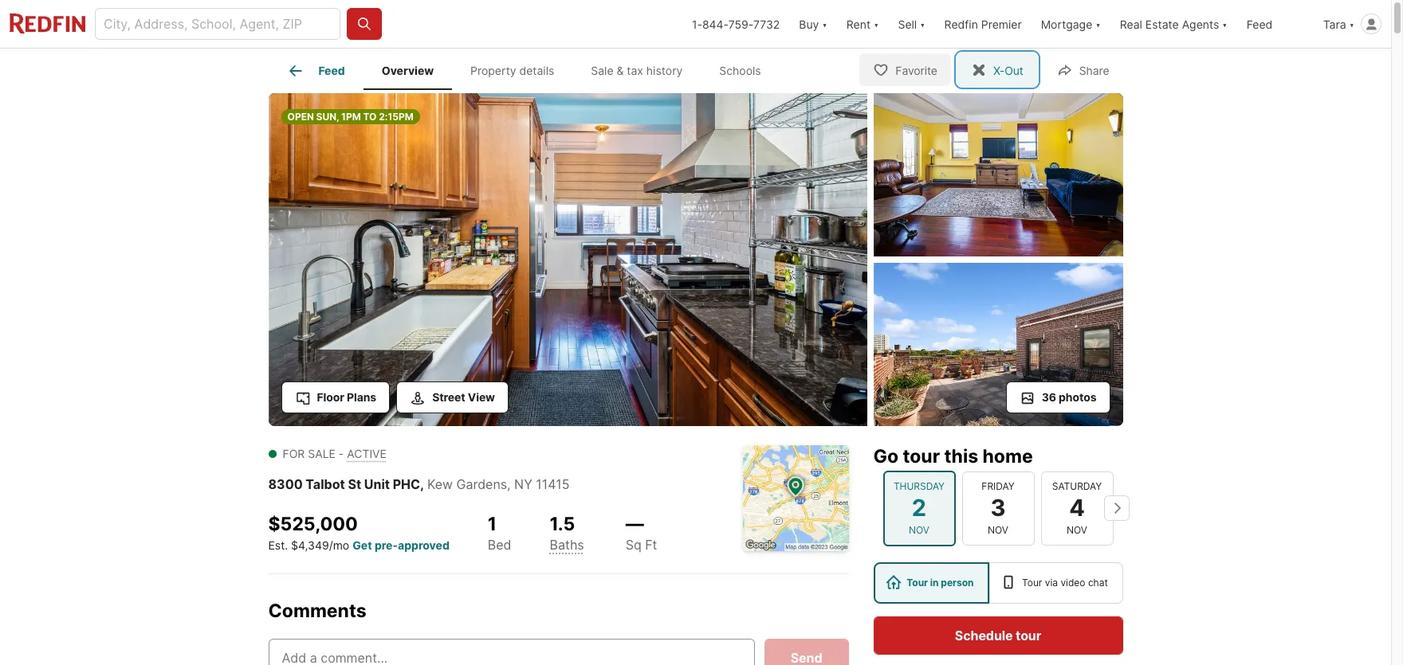 Task type: describe. For each thing, give the bounding box(es) containing it.
for
[[283, 447, 305, 461]]

get
[[353, 539, 372, 553]]

tour via video chat
[[1022, 577, 1108, 589]]

thursday
[[894, 481, 945, 493]]

1-844-759-7732 link
[[692, 17, 780, 31]]

11415
[[536, 476, 570, 492]]

open
[[287, 111, 314, 123]]

▾ for tara ▾
[[1350, 17, 1355, 31]]

City, Address, School, Agent, ZIP search field
[[95, 8, 341, 40]]

unit
[[364, 476, 390, 492]]

video
[[1061, 577, 1086, 589]]

x-
[[994, 63, 1005, 77]]

sell ▾ button
[[898, 0, 925, 48]]

mortgage ▾ button
[[1041, 0, 1101, 48]]

buy
[[799, 17, 819, 31]]

rent
[[847, 17, 871, 31]]

submit search image
[[356, 16, 372, 32]]

floor plans button
[[281, 382, 390, 413]]

tour for schedule
[[1016, 628, 1042, 644]]

real
[[1120, 17, 1143, 31]]

nov for 3
[[988, 524, 1009, 536]]

sell ▾ button
[[889, 0, 935, 48]]

sell
[[898, 17, 917, 31]]

street view
[[432, 390, 495, 404]]

for sale - active
[[283, 447, 387, 461]]

home
[[983, 445, 1033, 468]]

est.
[[268, 539, 288, 553]]

36 photos button
[[1006, 382, 1110, 413]]

ny
[[514, 476, 533, 492]]

tara
[[1323, 17, 1347, 31]]

36 photos
[[1042, 390, 1097, 404]]

tour via video chat option
[[990, 563, 1123, 604]]

phc
[[393, 476, 420, 492]]

sq
[[626, 538, 642, 554]]

via
[[1045, 577, 1058, 589]]

redfin
[[945, 17, 978, 31]]

2 , from the left
[[507, 476, 511, 492]]

redfin premier button
[[935, 0, 1032, 48]]

1-844-759-7732
[[692, 17, 780, 31]]

map entry image
[[743, 445, 849, 551]]

photos
[[1059, 390, 1097, 404]]

sale & tax history tab
[[573, 52, 701, 90]]

feed button
[[1237, 0, 1314, 48]]

details
[[520, 64, 554, 78]]

baths
[[550, 538, 584, 554]]

st
[[348, 476, 361, 492]]

overview tab
[[363, 52, 452, 90]]

x-out
[[994, 63, 1024, 77]]

property details
[[471, 64, 554, 78]]

bed
[[488, 538, 512, 554]]

tour in person
[[907, 577, 974, 589]]

tour for tour via video chat
[[1022, 577, 1043, 589]]

real estate agents ▾ button
[[1111, 0, 1237, 48]]

floor
[[317, 390, 344, 404]]

list box containing tour in person
[[874, 563, 1123, 604]]

tax
[[627, 64, 643, 78]]

schedule tour
[[955, 628, 1042, 644]]

2
[[912, 495, 927, 523]]

/mo
[[329, 539, 349, 553]]

▾ for mortgage ▾
[[1096, 17, 1101, 31]]

out
[[1005, 63, 1024, 77]]

thursday 2 nov
[[894, 481, 945, 536]]

saturday
[[1052, 481, 1102, 493]]

▾ for rent ▾
[[874, 17, 879, 31]]

$525,000
[[268, 513, 358, 535]]

▾ for buy ▾
[[822, 17, 828, 31]]

real estate agents ▾
[[1120, 17, 1228, 31]]

schools
[[720, 64, 761, 78]]

schedule tour button
[[874, 617, 1123, 655]]

tour for tour in person
[[907, 577, 928, 589]]

$525,000 est. $4,349 /mo get pre-approved
[[268, 513, 450, 553]]

sell ▾
[[898, 17, 925, 31]]

street
[[432, 390, 465, 404]]

mortgage ▾
[[1041, 17, 1101, 31]]

share button
[[1044, 53, 1123, 86]]

buy ▾
[[799, 17, 828, 31]]

1-
[[692, 17, 703, 31]]

buy ▾ button
[[790, 0, 837, 48]]

tara ▾
[[1323, 17, 1355, 31]]

buy ▾ button
[[799, 0, 828, 48]]



Task type: vqa. For each thing, say whether or not it's contained in the screenshot.
Favorite
yes



Task type: locate. For each thing, give the bounding box(es) containing it.
open sun, 1pm to 2:15pm
[[287, 111, 414, 123]]

nov down 2
[[909, 524, 930, 536]]

0 horizontal spatial nov
[[909, 524, 930, 536]]

0 horizontal spatial feed
[[319, 64, 345, 78]]

7732
[[753, 17, 780, 31]]

in
[[930, 577, 939, 589]]

1 horizontal spatial tour
[[1016, 628, 1042, 644]]

1pm
[[341, 111, 361, 123]]

open sun, 1pm to 2:15pm link
[[268, 93, 867, 429]]

1 horizontal spatial nov
[[988, 524, 1009, 536]]

nov inside thursday 2 nov
[[909, 524, 930, 536]]

nov
[[909, 524, 930, 536], [988, 524, 1009, 536], [1067, 524, 1088, 536]]

▾ right mortgage
[[1096, 17, 1101, 31]]

▾ right rent
[[874, 17, 879, 31]]

person
[[941, 577, 974, 589]]

1 ▾ from the left
[[822, 17, 828, 31]]

0 vertical spatial tour
[[903, 445, 940, 468]]

1 , from the left
[[420, 476, 424, 492]]

sale
[[308, 447, 336, 461]]

this
[[944, 445, 979, 468]]

4
[[1069, 495, 1085, 523]]

favorite
[[896, 63, 938, 77]]

feed inside feed button
[[1247, 17, 1273, 31]]

1 horizontal spatial tour
[[1022, 577, 1043, 589]]

tour left via
[[1022, 577, 1043, 589]]

favorite button
[[860, 53, 951, 86]]

5 ▾ from the left
[[1223, 17, 1228, 31]]

1 tour from the left
[[907, 577, 928, 589]]

nov down 4
[[1067, 524, 1088, 536]]

street view button
[[396, 382, 509, 413]]

nov inside saturday 4 nov
[[1067, 524, 1088, 536]]

agents
[[1182, 17, 1220, 31]]

chat
[[1088, 577, 1108, 589]]

1.5
[[550, 513, 575, 535]]

2 nov from the left
[[988, 524, 1009, 536]]

floor plans
[[317, 390, 376, 404]]

▾
[[822, 17, 828, 31], [874, 17, 879, 31], [920, 17, 925, 31], [1096, 17, 1101, 31], [1223, 17, 1228, 31], [1350, 17, 1355, 31]]

overview
[[382, 64, 434, 78]]

4 ▾ from the left
[[1096, 17, 1101, 31]]

estate
[[1146, 17, 1179, 31]]

6 ▾ from the left
[[1350, 17, 1355, 31]]

$4,349
[[291, 539, 329, 553]]

&
[[617, 64, 624, 78]]

nov down 3
[[988, 524, 1009, 536]]

▾ inside dropdown button
[[1223, 17, 1228, 31]]

friday 3 nov
[[982, 481, 1015, 536]]

▾ right the tara
[[1350, 17, 1355, 31]]

nov inside friday 3 nov
[[988, 524, 1009, 536]]

8300 talbot st unit phc , kew gardens , ny 11415
[[268, 476, 570, 492]]

0 horizontal spatial tour
[[903, 445, 940, 468]]

schools tab
[[701, 52, 780, 90]]

, left kew
[[420, 476, 424, 492]]

friday
[[982, 481, 1015, 493]]

active
[[347, 447, 387, 461]]

759-
[[729, 17, 754, 31]]

mortgage ▾ button
[[1032, 0, 1111, 48]]

,
[[420, 476, 424, 492], [507, 476, 511, 492]]

schedule
[[955, 628, 1013, 644]]

share
[[1080, 63, 1110, 77]]

mortgage
[[1041, 17, 1093, 31]]

2 horizontal spatial nov
[[1067, 524, 1088, 536]]

▾ right agents
[[1223, 17, 1228, 31]]

history
[[647, 64, 683, 78]]

baths link
[[550, 538, 584, 554]]

ft
[[645, 538, 657, 554]]

Add a comment... text field
[[282, 649, 741, 666]]

2 tour from the left
[[1022, 577, 1043, 589]]

▾ for sell ▾
[[920, 17, 925, 31]]

8300
[[268, 476, 303, 492]]

sale & tax history
[[591, 64, 683, 78]]

—
[[626, 513, 644, 535]]

tab list containing feed
[[268, 49, 792, 90]]

kew
[[427, 476, 453, 492]]

tour
[[907, 577, 928, 589], [1022, 577, 1043, 589]]

next image
[[1104, 496, 1130, 522]]

▾ right sell
[[920, 17, 925, 31]]

1 bed
[[488, 513, 512, 554]]

rent ▾ button
[[837, 0, 889, 48]]

tour inside button
[[1016, 628, 1042, 644]]

feed
[[1247, 17, 1273, 31], [319, 64, 345, 78]]

-
[[339, 447, 344, 461]]

x-out button
[[958, 53, 1037, 86]]

sun,
[[316, 111, 339, 123]]

tab list
[[268, 49, 792, 90]]

1 vertical spatial tour
[[1016, 628, 1042, 644]]

0 horizontal spatial ,
[[420, 476, 424, 492]]

feed link
[[287, 61, 345, 81]]

active link
[[347, 447, 387, 461]]

tour left in
[[907, 577, 928, 589]]

nov for 4
[[1067, 524, 1088, 536]]

8300 talbot st unit phc, kew gardens, ny 11415 image
[[268, 93, 867, 426], [874, 93, 1123, 257], [874, 263, 1123, 426]]

1 horizontal spatial ,
[[507, 476, 511, 492]]

list box
[[874, 563, 1123, 604]]

0 vertical spatial feed
[[1247, 17, 1273, 31]]

tour right schedule
[[1016, 628, 1042, 644]]

844-
[[702, 17, 729, 31]]

sale
[[591, 64, 614, 78]]

▾ right buy
[[822, 17, 828, 31]]

property details tab
[[452, 52, 573, 90]]

3 ▾ from the left
[[920, 17, 925, 31]]

2 ▾ from the left
[[874, 17, 879, 31]]

0 horizontal spatial tour
[[907, 577, 928, 589]]

feed up "sun,"
[[319, 64, 345, 78]]

tour in person option
[[874, 563, 990, 604]]

tour for go
[[903, 445, 940, 468]]

approved
[[398, 539, 450, 553]]

pre-
[[375, 539, 398, 553]]

1 vertical spatial feed
[[319, 64, 345, 78]]

rent ▾
[[847, 17, 879, 31]]

— sq ft
[[626, 513, 657, 554]]

tour up thursday at the bottom of the page
[[903, 445, 940, 468]]

gardens
[[457, 476, 507, 492]]

1 horizontal spatial feed
[[1247, 17, 1273, 31]]

1 nov from the left
[[909, 524, 930, 536]]

rent ▾ button
[[847, 0, 879, 48]]

property
[[471, 64, 516, 78]]

get pre-approved link
[[353, 539, 450, 553]]

go tour this home
[[874, 445, 1033, 468]]

talbot
[[306, 476, 345, 492]]

saturday 4 nov
[[1052, 481, 1102, 536]]

nov for 2
[[909, 524, 930, 536]]

1
[[488, 513, 497, 535]]

3 nov from the left
[[1067, 524, 1088, 536]]

None button
[[883, 471, 956, 547], [962, 472, 1035, 546], [1041, 472, 1114, 546], [883, 471, 956, 547], [962, 472, 1035, 546], [1041, 472, 1114, 546]]

, left ny
[[507, 476, 511, 492]]

premier
[[981, 17, 1022, 31]]

1.5 baths
[[550, 513, 584, 554]]

plans
[[347, 390, 376, 404]]

feed right agents
[[1247, 17, 1273, 31]]

to
[[363, 111, 377, 123]]

feed inside the feed link
[[319, 64, 345, 78]]



